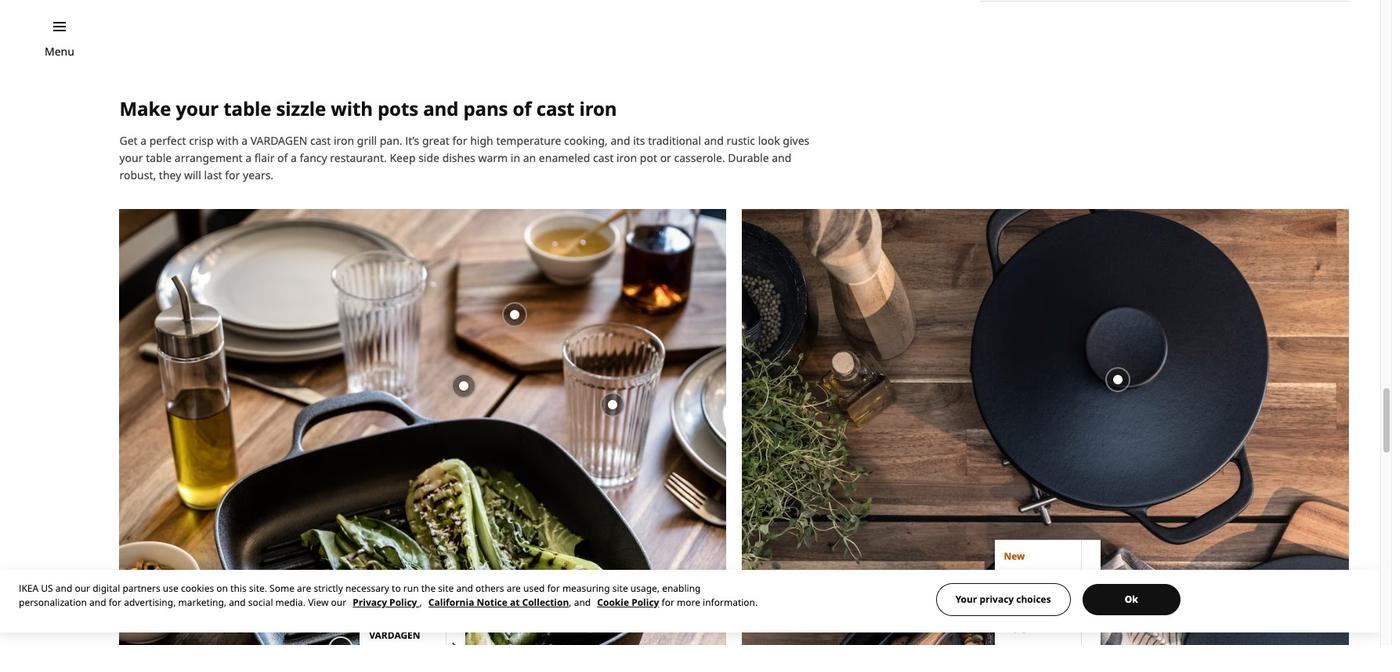 Task type: vqa. For each thing, say whether or not it's contained in the screenshot.
Personalization
yes



Task type: describe. For each thing, give the bounding box(es) containing it.
1 site from the left
[[438, 582, 454, 596]]

vardagen inside get a perfect crisp with a vardagen cast iron grill pan. it's great for high temperature cooking, and its traditional and rustic look gives your table arrangement a flair of a fancy restaurant. keep side dishes warm in an enameled cast iron pot or casserole. durable and robust, they will last for years.
[[251, 133, 308, 148]]

for down digital
[[109, 597, 122, 610]]

get
[[120, 133, 138, 148]]

durable
[[728, 151, 769, 166]]

make
[[120, 96, 171, 122]]

robust,
[[120, 168, 156, 183]]

site.
[[249, 582, 267, 596]]

0 vertical spatial of
[[513, 96, 532, 122]]

last
[[204, 168, 222, 183]]

flair
[[255, 151, 275, 166]]

cookies
[[181, 582, 214, 596]]

cooking,
[[564, 133, 608, 148]]

2 vertical spatial iron
[[617, 151, 637, 166]]

great
[[422, 133, 450, 148]]

new for new
[[369, 612, 390, 626]]

digital
[[93, 582, 120, 596]]

2 horizontal spatial cast
[[593, 151, 614, 166]]

of inside get a perfect crisp with a vardagen cast iron grill pan. it's great for high temperature cooking, and its traditional and rustic look gives your table arrangement a flair of a fancy restaurant. keep side dishes warm in an enameled cast iron pot or casserole. durable and robust, they will last for years.
[[278, 151, 288, 166]]

information.
[[703, 597, 758, 610]]

fried vegetables are sizzling in a black vardagen grill pan made of cast iron, placed on a table with plates and glasses. image
[[120, 209, 727, 646]]

gives
[[783, 133, 810, 148]]

california notice at collection link
[[429, 597, 569, 610]]

side
[[419, 151, 440, 166]]

pans
[[464, 96, 508, 122]]

years.
[[243, 168, 274, 183]]

sizzle
[[276, 96, 326, 122]]

69
[[1010, 613, 1033, 639]]

its
[[633, 133, 646, 148]]

look
[[758, 133, 780, 148]]

on
[[217, 582, 228, 596]]

others
[[476, 582, 504, 596]]

0 vertical spatial iron
[[580, 96, 617, 122]]

99
[[1035, 616, 1047, 629]]

warm
[[478, 151, 508, 166]]

and up great
[[423, 96, 459, 122]]

with for pots
[[331, 96, 373, 122]]

crisp
[[189, 133, 214, 148]]

perfect
[[149, 133, 186, 148]]

collection
[[522, 597, 569, 610]]

with for a
[[217, 133, 239, 148]]

high
[[470, 133, 494, 148]]

enabling
[[662, 582, 701, 596]]

or
[[660, 151, 672, 166]]

cookie
[[598, 597, 629, 610]]

keep
[[390, 151, 416, 166]]

it's
[[405, 133, 420, 148]]

arrangement
[[175, 151, 243, 166]]

make your table sizzle with pots and pans of cast iron
[[120, 96, 617, 122]]

1 horizontal spatial our
[[331, 597, 347, 610]]

media.
[[276, 597, 306, 610]]

for up dishes
[[453, 133, 468, 148]]

privacy
[[980, 593, 1014, 607]]

menu button
[[45, 43, 74, 60]]

pot
[[640, 151, 658, 166]]

your privacy choices
[[956, 593, 1052, 607]]

usage,
[[631, 582, 660, 596]]

in
[[511, 151, 521, 166]]

temperature
[[496, 133, 562, 148]]

2 are from the left
[[507, 582, 521, 596]]

new vardagen casserole with lid $ 69 . 99
[[1005, 550, 1069, 639]]

$
[[1005, 616, 1010, 629]]

1 are from the left
[[297, 582, 311, 596]]

lid
[[1005, 596, 1015, 609]]

0 horizontal spatial our
[[75, 582, 90, 596]]

grill
[[357, 133, 377, 148]]

0 horizontal spatial cast
[[310, 133, 331, 148]]

strictly
[[314, 582, 343, 596]]

advertising,
[[124, 597, 176, 610]]

ikea us and our digital partners use cookies on this site. some are strictly necessary to run the site and others are used for measuring site usage, enabling personalization and for advertising, marketing, and social media. view our
[[19, 582, 701, 610]]

notice
[[477, 597, 508, 610]]

a right get
[[140, 133, 147, 148]]

the
[[421, 582, 436, 596]]

personalization
[[19, 597, 87, 610]]

partners
[[123, 582, 160, 596]]

run
[[404, 582, 419, 596]]

menu
[[45, 44, 74, 59]]

pan.
[[380, 133, 403, 148]]

ok
[[1125, 593, 1139, 607]]

with inside new vardagen casserole with lid $ 69 . 99
[[1050, 581, 1069, 595]]

1 policy from the left
[[390, 597, 417, 610]]

1 horizontal spatial table
[[224, 96, 272, 122]]

traditional
[[648, 133, 702, 148]]

some
[[270, 582, 295, 596]]

this
[[231, 582, 247, 596]]

and down measuring
[[574, 597, 591, 610]]

an
[[523, 151, 536, 166]]



Task type: locate. For each thing, give the bounding box(es) containing it.
enameled
[[539, 151, 591, 166]]

social
[[248, 597, 273, 610]]

1 horizontal spatial your
[[176, 96, 219, 122]]

to
[[392, 582, 401, 596]]

for right last
[[225, 168, 240, 183]]

and left its
[[611, 133, 631, 148]]

pots
[[378, 96, 419, 122]]

our down strictly
[[331, 597, 347, 610]]

iron
[[580, 96, 617, 122], [334, 133, 354, 148], [617, 151, 637, 166]]

use
[[163, 582, 179, 596]]

policy down to
[[390, 597, 417, 610]]

get a perfect crisp with a vardagen cast iron grill pan. it's great for high temperature cooking, and its traditional and rustic look gives your table arrangement a flair of a fancy restaurant. keep side dishes warm in an enameled cast iron pot or casserole. durable and robust, they will last for years.
[[120, 133, 810, 183]]

cast up temperature
[[537, 96, 575, 122]]

1 horizontal spatial cast
[[537, 96, 575, 122]]

0 horizontal spatial with
[[217, 133, 239, 148]]

0 vertical spatial our
[[75, 582, 90, 596]]

california
[[429, 597, 475, 610]]

policy down the usage,
[[632, 597, 660, 610]]

1 vertical spatial vardagen
[[1005, 567, 1056, 581]]

site up cookie
[[613, 582, 628, 596]]

at
[[510, 597, 520, 610]]

1 horizontal spatial vardagen
[[369, 629, 421, 643]]

2 site from the left
[[613, 582, 628, 596]]

view
[[308, 597, 329, 610]]

vardagen
[[251, 133, 308, 148], [1005, 567, 1056, 581], [369, 629, 421, 643]]

will
[[184, 168, 201, 183]]

2 horizontal spatial vardagen
[[1005, 567, 1056, 581]]

iron up cooking, at the top of the page
[[580, 96, 617, 122]]

rustic
[[727, 133, 756, 148]]

2 vertical spatial vardagen
[[369, 629, 421, 643]]

0 vertical spatial vardagen
[[251, 133, 308, 148]]

of right flair
[[278, 151, 288, 166]]

0 vertical spatial cast
[[537, 96, 575, 122]]

1 vertical spatial iron
[[334, 133, 354, 148]]

your inside get a perfect crisp with a vardagen cast iron grill pan. it's great for high temperature cooking, and its traditional and rustic look gives your table arrangement a flair of a fancy restaurant. keep side dishes warm in an enameled cast iron pot or casserole. durable and robust, they will last for years.
[[120, 151, 143, 166]]

necessary
[[346, 582, 390, 596]]

are up at
[[507, 582, 521, 596]]

0 horizontal spatial products shown on image element
[[360, 603, 466, 646]]

and
[[423, 96, 459, 122], [611, 133, 631, 148], [704, 133, 724, 148], [772, 151, 792, 166], [55, 582, 72, 596], [457, 582, 473, 596], [89, 597, 106, 610], [229, 597, 246, 610], [574, 597, 591, 610]]

1 vertical spatial your
[[120, 151, 143, 166]]

2 , from the left
[[569, 597, 572, 610]]

1 vertical spatial with
[[217, 133, 239, 148]]

our left digital
[[75, 582, 90, 596]]

your
[[956, 593, 978, 607]]

your
[[176, 96, 219, 122], [120, 151, 143, 166]]

0 horizontal spatial new
[[369, 612, 390, 626]]

marketing,
[[178, 597, 227, 610]]

0 vertical spatial new
[[1005, 550, 1026, 563]]

are
[[297, 582, 311, 596], [507, 582, 521, 596]]

with right the casserole
[[1050, 581, 1069, 595]]

policy
[[390, 597, 417, 610], [632, 597, 660, 610]]

cast down cooking, at the top of the page
[[593, 151, 614, 166]]

2 vertical spatial with
[[1050, 581, 1069, 595]]

new inside new vardagen casserole with lid $ 69 . 99
[[1005, 550, 1026, 563]]

0 horizontal spatial are
[[297, 582, 311, 596]]

ikea
[[19, 582, 39, 596]]

products shown on image element for fried vegetables are sizzling in a black vardagen grill pan made of cast iron, placed on a table with plates and glasses. image
[[360, 603, 466, 646]]

a left flair
[[246, 151, 252, 166]]

vardagen up the casserole
[[1005, 567, 1056, 581]]

our
[[75, 582, 90, 596], [331, 597, 347, 610]]

a up years.
[[242, 133, 248, 148]]

2 policy from the left
[[632, 597, 660, 610]]

choices
[[1017, 593, 1052, 607]]

with up arrangement at the top of page
[[217, 133, 239, 148]]

and right us in the left bottom of the page
[[55, 582, 72, 596]]

of up temperature
[[513, 96, 532, 122]]

privacy policy , california notice at collection , and cookie policy for more information.
[[353, 597, 758, 610]]

vardagen up flair
[[251, 133, 308, 148]]

1 vertical spatial new
[[369, 612, 390, 626]]

products shown on image element for the two black vardagen casseroles are placed on a wooden table, one with a lid and the other open with cooked mushrooms inside. image
[[995, 541, 1101, 646]]

site
[[438, 582, 454, 596], [613, 582, 628, 596]]

new
[[1005, 550, 1026, 563], [369, 612, 390, 626]]

1 horizontal spatial ,
[[569, 597, 572, 610]]

and up the casserole.
[[704, 133, 724, 148]]

1 horizontal spatial are
[[507, 582, 521, 596]]

, down measuring
[[569, 597, 572, 610]]

privacy
[[353, 597, 387, 610]]

0 horizontal spatial table
[[146, 151, 172, 166]]

restaurant.
[[330, 151, 387, 166]]

are up the media.
[[297, 582, 311, 596]]

0 horizontal spatial of
[[278, 151, 288, 166]]

for
[[453, 133, 468, 148], [225, 168, 240, 183], [547, 582, 560, 596], [109, 597, 122, 610], [662, 597, 675, 610]]

2 vertical spatial cast
[[593, 151, 614, 166]]

they
[[159, 168, 181, 183]]

with inside get a perfect crisp with a vardagen cast iron grill pan. it's great for high temperature cooking, and its traditional and rustic look gives your table arrangement a flair of a fancy restaurant. keep side dishes warm in an enameled cast iron pot or casserole. durable and robust, they will last for years.
[[217, 133, 239, 148]]

table
[[224, 96, 272, 122], [146, 151, 172, 166]]

,
[[420, 597, 422, 610], [569, 597, 572, 610]]

1 horizontal spatial with
[[331, 96, 373, 122]]

products shown on image element containing 69
[[995, 541, 1101, 646]]

0 horizontal spatial site
[[438, 582, 454, 596]]

1 vertical spatial cast
[[310, 133, 331, 148]]

of
[[513, 96, 532, 122], [278, 151, 288, 166]]

iron down its
[[617, 151, 637, 166]]

1 horizontal spatial site
[[613, 582, 628, 596]]

table up flair
[[224, 96, 272, 122]]

measuring
[[563, 582, 610, 596]]

products shown on image element containing new
[[360, 603, 466, 646]]

with up grill
[[331, 96, 373, 122]]

1 horizontal spatial policy
[[632, 597, 660, 610]]

cast
[[537, 96, 575, 122], [310, 133, 331, 148], [593, 151, 614, 166]]

used
[[524, 582, 545, 596]]

fancy
[[300, 151, 327, 166]]

0 horizontal spatial vardagen
[[251, 133, 308, 148]]

new for new vardagen casserole with lid $ 69 . 99
[[1005, 550, 1026, 563]]

table inside get a perfect crisp with a vardagen cast iron grill pan. it's great for high temperature cooking, and its traditional and rustic look gives your table arrangement a flair of a fancy restaurant. keep side dishes warm in an enameled cast iron pot or casserole. durable and robust, they will last for years.
[[146, 151, 172, 166]]

, down the
[[420, 597, 422, 610]]

1 vertical spatial our
[[331, 597, 347, 610]]

privacy policy link
[[353, 597, 420, 610]]

and down look on the top of the page
[[772, 151, 792, 166]]

0 horizontal spatial policy
[[390, 597, 417, 610]]

new up the casserole
[[1005, 550, 1026, 563]]

0 horizontal spatial your
[[120, 151, 143, 166]]

vardagen down privacy policy link
[[369, 629, 421, 643]]

1 , from the left
[[420, 597, 422, 610]]

your down get
[[120, 151, 143, 166]]

1 horizontal spatial of
[[513, 96, 532, 122]]

for down enabling
[[662, 597, 675, 610]]

dishes
[[443, 151, 476, 166]]

your privacy choices button
[[936, 584, 1071, 617]]

1 vertical spatial of
[[278, 151, 288, 166]]

a
[[140, 133, 147, 148], [242, 133, 248, 148], [246, 151, 252, 166], [291, 151, 297, 166]]

0 horizontal spatial ,
[[420, 597, 422, 610]]

casserole
[[1005, 581, 1047, 595]]

for up privacy policy , california notice at collection , and cookie policy for more information.
[[547, 582, 560, 596]]

and down digital
[[89, 597, 106, 610]]

your up crisp
[[176, 96, 219, 122]]

1 vertical spatial table
[[146, 151, 172, 166]]

and up the "california"
[[457, 582, 473, 596]]

2 horizontal spatial with
[[1050, 581, 1069, 595]]

new down privacy policy link
[[369, 612, 390, 626]]

0 vertical spatial your
[[176, 96, 219, 122]]

vardagen inside new vardagen casserole with lid $ 69 . 99
[[1005, 567, 1056, 581]]

table down perfect
[[146, 151, 172, 166]]

more
[[677, 597, 701, 610]]

casserole.
[[675, 151, 726, 166]]

products shown on image element
[[995, 541, 1101, 646], [360, 603, 466, 646]]

0 vertical spatial with
[[331, 96, 373, 122]]

cast up fancy
[[310, 133, 331, 148]]

cookie policy link
[[598, 597, 660, 610]]

.
[[1033, 616, 1035, 629]]

1 horizontal spatial products shown on image element
[[995, 541, 1101, 646]]

and down this
[[229, 597, 246, 610]]

ok button
[[1083, 585, 1181, 616]]

two black vardagen casseroles are placed on a wooden table, one with a lid and the other open with cooked mushrooms inside. image
[[742, 209, 1350, 646]]

site up the "california"
[[438, 582, 454, 596]]

0 vertical spatial table
[[224, 96, 272, 122]]

1 horizontal spatial new
[[1005, 550, 1026, 563]]

a left fancy
[[291, 151, 297, 166]]

iron up restaurant.
[[334, 133, 354, 148]]

us
[[41, 582, 53, 596]]



